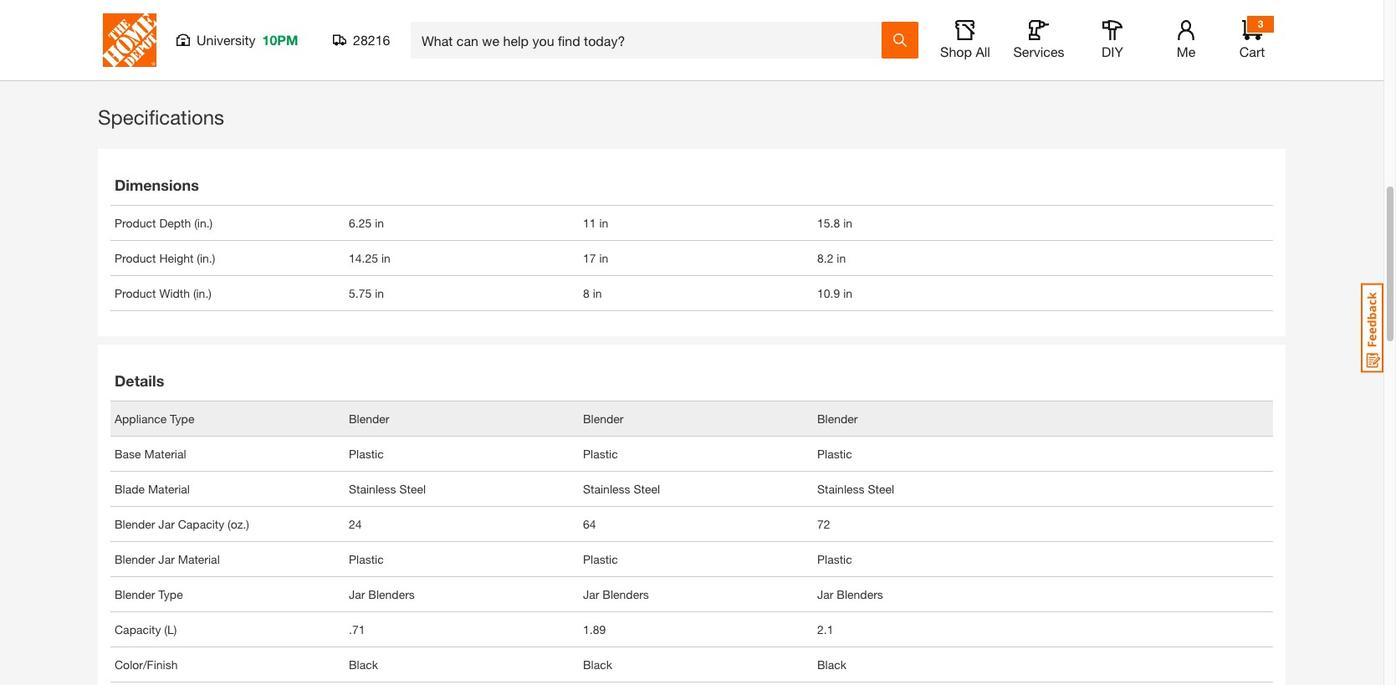 Task type: describe. For each thing, give the bounding box(es) containing it.
3
[[1258, 18, 1264, 30]]

3 stainless steel from the left
[[817, 481, 894, 496]]

jar down the blender jar capacity (oz.)
[[158, 552, 175, 566]]

24
[[349, 517, 362, 531]]

plastic down 64
[[583, 552, 618, 566]]

2 stainless from the left
[[583, 481, 630, 496]]

product height (in.)
[[115, 251, 215, 265]]

14.25
[[349, 251, 378, 265]]

remove for first remove button from left
[[448, 52, 493, 67]]

add for add to cart button corresponding to third remove button from left
[[889, 13, 918, 31]]

services button
[[1012, 20, 1066, 60]]

10.9 in
[[817, 286, 853, 300]]

0 horizontal spatial capacity
[[115, 622, 161, 636]]

add to cart button for first remove button from left
[[357, 5, 566, 39]]

11 in
[[583, 215, 609, 230]]

17 in
[[583, 251, 609, 265]]

2.1
[[817, 622, 834, 636]]

remove for third remove button from left
[[916, 52, 962, 67]]

15.8 in
[[817, 215, 853, 230]]

me
[[1177, 44, 1196, 59]]

plastic down 72
[[817, 552, 852, 566]]

all
[[976, 44, 990, 59]]

1 blenders from the left
[[368, 587, 415, 601]]

in for 6.25 in
[[375, 215, 384, 230]]

15.8
[[817, 215, 840, 230]]

type for appliance type
[[170, 411, 194, 425]]

cart for add to cart button corresponding to third remove button from left
[[941, 13, 972, 31]]

shop all button
[[939, 20, 992, 60]]

3 blenders from the left
[[837, 587, 883, 601]]

height
[[159, 251, 194, 265]]

plastic up 24
[[349, 446, 384, 461]]

1 black from the left
[[349, 657, 378, 671]]

cart 3
[[1240, 18, 1265, 59]]

me button
[[1160, 20, 1213, 60]]

8.2
[[817, 251, 834, 265]]

72
[[817, 517, 830, 531]]

17
[[583, 251, 596, 265]]

add to cart button for 2nd remove button from the left
[[591, 5, 801, 39]]

in for 5.75 in
[[375, 286, 384, 300]]

(l)
[[164, 622, 177, 636]]

to for first remove button from left
[[453, 13, 468, 31]]

services
[[1014, 44, 1065, 59]]

dimensions
[[115, 175, 199, 194]]

64
[[583, 517, 596, 531]]

to for third remove button from left
[[922, 13, 936, 31]]

the home depot logo image
[[103, 13, 156, 67]]

blender jar material
[[115, 552, 220, 566]]

width
[[159, 286, 190, 300]]

cart for 2nd remove button from the left's add to cart button
[[706, 13, 737, 31]]

type for blender type
[[158, 587, 183, 601]]

in for 11 in
[[599, 215, 609, 230]]

plastic up 72
[[817, 446, 852, 461]]

in for 14.25 in
[[381, 251, 391, 265]]

2 vertical spatial material
[[178, 552, 220, 566]]

feedback link image
[[1361, 283, 1384, 373]]

3 steel from the left
[[868, 481, 894, 496]]

product for product height (in.)
[[115, 251, 156, 265]]

5.75
[[349, 286, 372, 300]]

blender jar capacity (oz.)
[[115, 517, 249, 531]]

(in.) for product depth (in.)
[[194, 215, 213, 230]]

What can we help you find today? search field
[[422, 23, 881, 58]]

color/finish
[[115, 657, 178, 671]]

2 stainless steel from the left
[[583, 481, 660, 496]]

2 jar blenders from the left
[[583, 587, 649, 601]]

2 blenders from the left
[[603, 587, 649, 601]]

diy
[[1102, 44, 1123, 59]]

jar up 'blender jar material'
[[158, 517, 175, 531]]



Task type: vqa. For each thing, say whether or not it's contained in the screenshot.
middle Up
no



Task type: locate. For each thing, give the bounding box(es) containing it.
jar blenders up 1.89
[[583, 587, 649, 601]]

material for base material
[[144, 446, 186, 461]]

1 horizontal spatial stainless steel
[[583, 481, 660, 496]]

capacity
[[178, 517, 224, 531], [115, 622, 161, 636]]

add to cart button for third remove button from left
[[826, 5, 1035, 39]]

remove
[[448, 52, 493, 67], [682, 52, 728, 67], [916, 52, 962, 67]]

university
[[197, 32, 256, 48]]

appliance type
[[115, 411, 194, 425]]

28216 button
[[333, 32, 391, 49]]

2 horizontal spatial stainless
[[817, 481, 865, 496]]

(in.) for product height (in.)
[[197, 251, 215, 265]]

(in.) for product width (in.)
[[193, 286, 212, 300]]

2 horizontal spatial add to cart button
[[826, 5, 1035, 39]]

0 horizontal spatial stainless
[[349, 481, 396, 496]]

product width (in.)
[[115, 286, 212, 300]]

in for 15.8 in
[[843, 215, 853, 230]]

1 vertical spatial (in.)
[[197, 251, 215, 265]]

10.9
[[817, 286, 840, 300]]

in right 6.25
[[375, 215, 384, 230]]

6.25
[[349, 215, 372, 230]]

stainless up 72
[[817, 481, 865, 496]]

jar blenders up 2.1
[[817, 587, 883, 601]]

14.25 in
[[349, 251, 391, 265]]

product left width
[[115, 286, 156, 300]]

1 horizontal spatial black
[[583, 657, 612, 671]]

3 product from the top
[[115, 286, 156, 300]]

3 remove button from the left
[[826, 47, 1035, 72]]

remove for 2nd remove button from the left
[[682, 52, 728, 67]]

product depth (in.)
[[115, 215, 213, 230]]

(in.) right width
[[193, 286, 212, 300]]

add to cart for add to cart button related to first remove button from left
[[421, 13, 503, 31]]

material up the blender jar capacity (oz.)
[[148, 481, 190, 496]]

product left depth
[[115, 215, 156, 230]]

0 horizontal spatial jar blenders
[[349, 587, 415, 601]]

1 horizontal spatial stainless
[[583, 481, 630, 496]]

0 vertical spatial capacity
[[178, 517, 224, 531]]

3 stainless from the left
[[817, 481, 865, 496]]

0 horizontal spatial to
[[453, 13, 468, 31]]

jar blenders up .71
[[349, 587, 415, 601]]

product for product width (in.)
[[115, 286, 156, 300]]

3 jar blenders from the left
[[817, 587, 883, 601]]

2 steel from the left
[[634, 481, 660, 496]]

appliance
[[115, 411, 167, 425]]

1 horizontal spatial add
[[655, 13, 684, 31]]

2 to from the left
[[688, 13, 702, 31]]

1 remove from the left
[[448, 52, 493, 67]]

8
[[583, 286, 590, 300]]

2 product from the top
[[115, 251, 156, 265]]

type right appliance
[[170, 411, 194, 425]]

product for product depth (in.)
[[115, 215, 156, 230]]

2 add from the left
[[655, 13, 684, 31]]

1 vertical spatial capacity
[[115, 622, 161, 636]]

6.25 in
[[349, 215, 384, 230]]

1 stainless steel from the left
[[349, 481, 426, 496]]

cart for add to cart button related to first remove button from left
[[472, 13, 503, 31]]

material
[[144, 446, 186, 461], [148, 481, 190, 496], [178, 552, 220, 566]]

in right 8.2
[[837, 251, 846, 265]]

in
[[375, 215, 384, 230], [599, 215, 609, 230], [843, 215, 853, 230], [381, 251, 391, 265], [599, 251, 609, 265], [837, 251, 846, 265], [375, 286, 384, 300], [593, 286, 602, 300], [843, 286, 853, 300]]

0 horizontal spatial remove
[[448, 52, 493, 67]]

in right 5.75 at the left top
[[375, 286, 384, 300]]

1 product from the top
[[115, 215, 156, 230]]

in right 11
[[599, 215, 609, 230]]

details
[[115, 371, 164, 389]]

in for 8.2 in
[[837, 251, 846, 265]]

2 horizontal spatial black
[[817, 657, 847, 671]]

2 horizontal spatial remove button
[[826, 47, 1035, 72]]

0 vertical spatial type
[[170, 411, 194, 425]]

plastic up 64
[[583, 446, 618, 461]]

diy button
[[1086, 20, 1139, 60]]

specifications
[[98, 105, 224, 128]]

black down 2.1
[[817, 657, 847, 671]]

blender type
[[115, 587, 183, 601]]

capacity left (l)
[[115, 622, 161, 636]]

in for 17 in
[[599, 251, 609, 265]]

0 horizontal spatial black
[[349, 657, 378, 671]]

0 horizontal spatial add to cart
[[421, 13, 503, 31]]

1 horizontal spatial capacity
[[178, 517, 224, 531]]

steel
[[399, 481, 426, 496], [634, 481, 660, 496], [868, 481, 894, 496]]

1 horizontal spatial remove button
[[591, 47, 801, 72]]

0 vertical spatial material
[[144, 446, 186, 461]]

blenders
[[368, 587, 415, 601], [603, 587, 649, 601], [837, 587, 883, 601]]

material down appliance type
[[144, 446, 186, 461]]

black down 1.89
[[583, 657, 612, 671]]

.71
[[349, 622, 365, 636]]

1 add from the left
[[421, 13, 449, 31]]

jar up .71
[[349, 587, 365, 601]]

add to cart button
[[357, 5, 566, 39], [591, 5, 801, 39], [826, 5, 1035, 39]]

0 vertical spatial (in.)
[[194, 215, 213, 230]]

stainless up 64
[[583, 481, 630, 496]]

(in.) right depth
[[194, 215, 213, 230]]

0 vertical spatial product
[[115, 215, 156, 230]]

jar blenders
[[349, 587, 415, 601], [583, 587, 649, 601], [817, 587, 883, 601]]

type up (l)
[[158, 587, 183, 601]]

remove button
[[357, 47, 566, 72], [591, 47, 801, 72], [826, 47, 1035, 72]]

jar
[[158, 517, 175, 531], [158, 552, 175, 566], [349, 587, 365, 601], [583, 587, 599, 601], [817, 587, 834, 601]]

capacity left (oz.)
[[178, 517, 224, 531]]

2 add to cart from the left
[[655, 13, 737, 31]]

capacity (l)
[[115, 622, 177, 636]]

add for add to cart button related to first remove button from left
[[421, 13, 449, 31]]

0 horizontal spatial steel
[[399, 481, 426, 496]]

8.2 in
[[817, 251, 846, 265]]

(in.) right height on the left
[[197, 251, 215, 265]]

blade material
[[115, 481, 190, 496]]

stainless steel up 64
[[583, 481, 660, 496]]

1 horizontal spatial add to cart
[[655, 13, 737, 31]]

type
[[170, 411, 194, 425], [158, 587, 183, 601]]

2 black from the left
[[583, 657, 612, 671]]

black down .71
[[349, 657, 378, 671]]

material for blade material
[[148, 481, 190, 496]]

product left height on the left
[[115, 251, 156, 265]]

3 add to cart from the left
[[889, 13, 972, 31]]

to for 2nd remove button from the left
[[688, 13, 702, 31]]

0 horizontal spatial stainless steel
[[349, 481, 426, 496]]

in for 8 in
[[593, 286, 602, 300]]

cart
[[472, 13, 503, 31], [706, 13, 737, 31], [941, 13, 972, 31], [1240, 44, 1265, 59]]

3 remove from the left
[[916, 52, 962, 67]]

add to cart for add to cart button corresponding to third remove button from left
[[889, 13, 972, 31]]

1 vertical spatial material
[[148, 481, 190, 496]]

in right 8
[[593, 286, 602, 300]]

in right 15.8
[[843, 215, 853, 230]]

2 horizontal spatial add to cart
[[889, 13, 972, 31]]

add to cart for 2nd remove button from the left's add to cart button
[[655, 13, 737, 31]]

in right the '14.25'
[[381, 251, 391, 265]]

add for 2nd remove button from the left's add to cart button
[[655, 13, 684, 31]]

jar up 1.89
[[583, 587, 599, 601]]

0 horizontal spatial add to cart button
[[357, 5, 566, 39]]

shop
[[940, 44, 972, 59]]

1 to from the left
[[453, 13, 468, 31]]

1 horizontal spatial steel
[[634, 481, 660, 496]]

1 vertical spatial product
[[115, 251, 156, 265]]

2 add to cart button from the left
[[591, 5, 801, 39]]

1 remove button from the left
[[357, 47, 566, 72]]

5.75 in
[[349, 286, 384, 300]]

1 horizontal spatial remove
[[682, 52, 728, 67]]

shop all
[[940, 44, 990, 59]]

3 black from the left
[[817, 657, 847, 671]]

3 add from the left
[[889, 13, 918, 31]]

1.89
[[583, 622, 606, 636]]

28216
[[353, 32, 390, 48]]

base
[[115, 446, 141, 461]]

10pm
[[262, 32, 298, 48]]

2 vertical spatial product
[[115, 286, 156, 300]]

product
[[115, 215, 156, 230], [115, 251, 156, 265], [115, 286, 156, 300]]

plastic down 24
[[349, 552, 384, 566]]

(in.)
[[194, 215, 213, 230], [197, 251, 215, 265], [193, 286, 212, 300]]

0 horizontal spatial blenders
[[368, 587, 415, 601]]

to
[[453, 13, 468, 31], [688, 13, 702, 31], [922, 13, 936, 31]]

stainless
[[349, 481, 396, 496], [583, 481, 630, 496], [817, 481, 865, 496]]

2 horizontal spatial steel
[[868, 481, 894, 496]]

jar up 2.1
[[817, 587, 834, 601]]

add to cart
[[421, 13, 503, 31], [655, 13, 737, 31], [889, 13, 972, 31]]

8 in
[[583, 286, 602, 300]]

black
[[349, 657, 378, 671], [583, 657, 612, 671], [817, 657, 847, 671]]

(oz.)
[[228, 517, 249, 531]]

2 horizontal spatial to
[[922, 13, 936, 31]]

1 steel from the left
[[399, 481, 426, 496]]

stainless steel up 24
[[349, 481, 426, 496]]

1 vertical spatial type
[[158, 587, 183, 601]]

1 horizontal spatial blenders
[[603, 587, 649, 601]]

2 horizontal spatial add
[[889, 13, 918, 31]]

1 add to cart button from the left
[[357, 5, 566, 39]]

in right 17
[[599, 251, 609, 265]]

in for 10.9 in
[[843, 286, 853, 300]]

11
[[583, 215, 596, 230]]

blender
[[349, 411, 389, 425], [583, 411, 624, 425], [817, 411, 858, 425], [115, 517, 155, 531], [115, 552, 155, 566], [115, 587, 155, 601]]

stainless steel
[[349, 481, 426, 496], [583, 481, 660, 496], [817, 481, 894, 496]]

1 horizontal spatial to
[[688, 13, 702, 31]]

in right 10.9
[[843, 286, 853, 300]]

add
[[421, 13, 449, 31], [655, 13, 684, 31], [889, 13, 918, 31]]

material down the blender jar capacity (oz.)
[[178, 552, 220, 566]]

university 10pm
[[197, 32, 298, 48]]

plastic
[[349, 446, 384, 461], [583, 446, 618, 461], [817, 446, 852, 461], [349, 552, 384, 566], [583, 552, 618, 566], [817, 552, 852, 566]]

1 jar blenders from the left
[[349, 587, 415, 601]]

2 horizontal spatial remove
[[916, 52, 962, 67]]

1 add to cart from the left
[[421, 13, 503, 31]]

2 remove button from the left
[[591, 47, 801, 72]]

2 vertical spatial (in.)
[[193, 286, 212, 300]]

depth
[[159, 215, 191, 230]]

stainless steel up 72
[[817, 481, 894, 496]]

0 horizontal spatial remove button
[[357, 47, 566, 72]]

1 horizontal spatial add to cart button
[[591, 5, 801, 39]]

stainless up 24
[[349, 481, 396, 496]]

1 horizontal spatial jar blenders
[[583, 587, 649, 601]]

2 horizontal spatial blenders
[[837, 587, 883, 601]]

base material
[[115, 446, 186, 461]]

2 horizontal spatial stainless steel
[[817, 481, 894, 496]]

2 horizontal spatial jar blenders
[[817, 587, 883, 601]]

blade
[[115, 481, 145, 496]]

3 add to cart button from the left
[[826, 5, 1035, 39]]

1 stainless from the left
[[349, 481, 396, 496]]

0 horizontal spatial add
[[421, 13, 449, 31]]

3 to from the left
[[922, 13, 936, 31]]

2 remove from the left
[[682, 52, 728, 67]]



